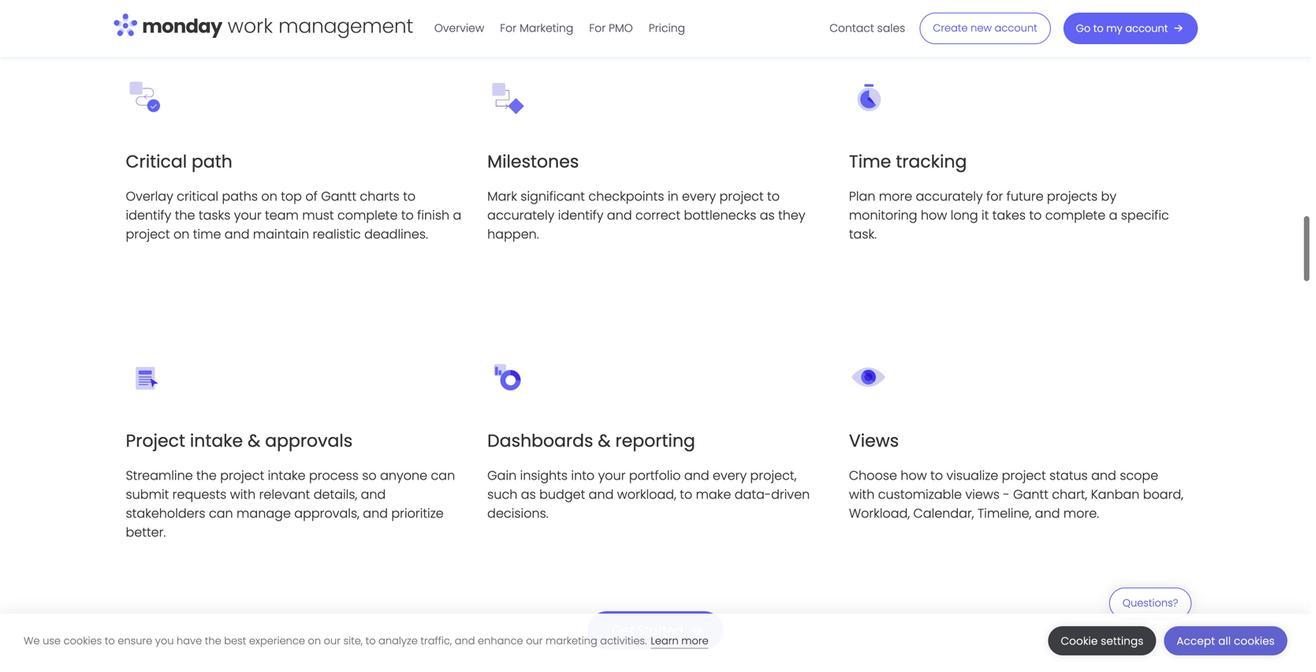 Task type: locate. For each thing, give the bounding box(es) containing it.
1 vertical spatial as
[[521, 485, 536, 503]]

on left top on the left top of page
[[261, 187, 278, 205]]

1 horizontal spatial intake
[[268, 466, 306, 484]]

0 vertical spatial accurately
[[916, 187, 983, 205]]

cookies
[[64, 634, 102, 648], [1235, 634, 1275, 648]]

project down project intake & approvals
[[220, 466, 264, 484]]

1 horizontal spatial on
[[261, 187, 278, 205]]

to up customizable
[[931, 466, 943, 484]]

long
[[951, 206, 979, 224]]

1 horizontal spatial complete
[[1046, 206, 1106, 224]]

0 horizontal spatial cookies
[[64, 634, 102, 648]]

have
[[177, 634, 202, 648]]

account right my
[[1126, 21, 1169, 35]]

1 horizontal spatial accurately
[[916, 187, 983, 205]]

1 horizontal spatial gantt
[[1014, 485, 1049, 503]]

account inside "create new account" button
[[995, 21, 1038, 35]]

project up -
[[1002, 466, 1047, 484]]

1 vertical spatial more
[[682, 634, 709, 648]]

critical
[[177, 187, 219, 205]]

intake up the requests
[[190, 429, 243, 453]]

questions?
[[1123, 596, 1179, 610]]

1 vertical spatial the
[[196, 466, 217, 484]]

site,
[[343, 634, 363, 648]]

with up manage
[[230, 485, 256, 503]]

0 horizontal spatial gantt
[[321, 187, 357, 205]]

our left site, at the bottom
[[324, 634, 341, 648]]

0 horizontal spatial &
[[248, 429, 261, 453]]

1 a from the left
[[453, 206, 462, 224]]

1 vertical spatial on
[[173, 225, 190, 243]]

views
[[849, 429, 899, 453]]

1 vertical spatial accurately
[[488, 206, 555, 224]]

relevant
[[259, 485, 310, 503]]

complete inside plan more accurately for future projects by monitoring how long it takes to complete a specific task.
[[1046, 206, 1106, 224]]

how up customizable
[[901, 466, 927, 484]]

complete down charts
[[338, 206, 398, 224]]

1 horizontal spatial account
[[1126, 21, 1169, 35]]

as left they
[[760, 206, 775, 224]]

charts
[[360, 187, 400, 205]]

get
[[612, 621, 635, 639]]

on right 'experience'
[[308, 634, 321, 648]]

0 horizontal spatial more
[[682, 634, 709, 648]]

accurately inside mark significant checkpoints in every project to accurately identify and correct bottlenecks as they happen.
[[488, 206, 555, 224]]

1 with from the left
[[230, 485, 256, 503]]

1 horizontal spatial a
[[1110, 206, 1118, 224]]

accurately up the happen.
[[488, 206, 555, 224]]

1 horizontal spatial for
[[589, 20, 606, 36]]

2 for from the left
[[589, 20, 606, 36]]

as inside mark significant checkpoints in every project to accurately identify and correct bottlenecks as they happen.
[[760, 206, 775, 224]]

status
[[1050, 466, 1088, 484]]

accurately up long
[[916, 187, 983, 205]]

more right learn
[[682, 634, 709, 648]]

overlay critical paths on top of gantt charts to identify the tasks your team must complete to finish a project on time and maintain realistic deadlines.
[[126, 187, 462, 243]]

into
[[571, 466, 595, 484]]

can down the requests
[[209, 504, 233, 522]]

accurately inside plan more accurately for future projects by monitoring how long it takes to complete a specific task.
[[916, 187, 983, 205]]

budget
[[540, 485, 585, 503]]

0 vertical spatial your
[[234, 206, 262, 224]]

0 vertical spatial the
[[175, 206, 195, 224]]

0 horizontal spatial as
[[521, 485, 536, 503]]

create new account
[[933, 21, 1038, 35]]

your right into at the left bottom of the page
[[598, 466, 626, 484]]

your down paths
[[234, 206, 262, 224]]

1 vertical spatial gantt
[[1014, 485, 1049, 503]]

0 vertical spatial every
[[682, 187, 716, 205]]

1 cookies from the left
[[64, 634, 102, 648]]

complete down projects
[[1046, 206, 1106, 224]]

to right go
[[1094, 21, 1104, 35]]

new
[[971, 21, 992, 35]]

project
[[720, 187, 764, 205], [126, 225, 170, 243], [220, 466, 264, 484], [1002, 466, 1047, 484]]

every
[[682, 187, 716, 205], [713, 466, 747, 484]]

frame 1261159918 image
[[488, 78, 527, 117]]

as up decisions.
[[521, 485, 536, 503]]

critical
[[126, 149, 187, 173]]

to left make
[[680, 485, 693, 503]]

experience
[[249, 634, 305, 648]]

1 horizontal spatial with
[[849, 485, 875, 503]]

main element
[[427, 0, 1199, 57]]

as
[[760, 206, 775, 224], [521, 485, 536, 503]]

gantt right of
[[321, 187, 357, 205]]

cookies inside button
[[1235, 634, 1275, 648]]

1 horizontal spatial as
[[760, 206, 775, 224]]

for
[[500, 20, 517, 36], [589, 20, 606, 36]]

for left marketing
[[500, 20, 517, 36]]

stakeholders
[[126, 504, 206, 522]]

correct
[[636, 206, 681, 224]]

0 horizontal spatial our
[[324, 634, 341, 648]]

to inside choose how to visualize project status and scope with customizable views - gantt chart, kanban board, workload, calendar, timeline, and more.
[[931, 466, 943, 484]]

0 horizontal spatial account
[[995, 21, 1038, 35]]

accurately
[[916, 187, 983, 205], [488, 206, 555, 224]]

with down choose
[[849, 485, 875, 503]]

0 vertical spatial as
[[760, 206, 775, 224]]

to inside gain insights into your portfolio and every project, such as budget and workload, to make data-driven decisions.
[[680, 485, 693, 503]]

1 vertical spatial your
[[598, 466, 626, 484]]

a down by on the top
[[1110, 206, 1118, 224]]

a inside "overlay critical paths on top of gantt charts to identify the tasks your team must complete to finish a project on time and maintain realistic deadlines."
[[453, 206, 462, 224]]

gantt right -
[[1014, 485, 1049, 503]]

finish
[[417, 206, 450, 224]]

task.
[[849, 225, 877, 243]]

2 a from the left
[[1110, 206, 1118, 224]]

1 vertical spatial how
[[901, 466, 927, 484]]

2 & from the left
[[598, 429, 611, 453]]

cookie settings button
[[1049, 626, 1157, 655]]

1 & from the left
[[248, 429, 261, 453]]

-
[[1004, 485, 1010, 503]]

can right anyone
[[431, 466, 455, 484]]

accept
[[1177, 634, 1216, 648]]

0 horizontal spatial with
[[230, 485, 256, 503]]

dialog containing cookie settings
[[0, 614, 1312, 668]]

more
[[879, 187, 913, 205], [682, 634, 709, 648]]

0 horizontal spatial identify
[[126, 206, 171, 224]]

0 horizontal spatial on
[[173, 225, 190, 243]]

to left ensure
[[105, 634, 115, 648]]

for
[[987, 187, 1004, 205]]

to right charts
[[403, 187, 416, 205]]

project down overlay
[[126, 225, 170, 243]]

project up bottlenecks
[[720, 187, 764, 205]]

specific
[[1122, 206, 1170, 224]]

they
[[779, 206, 806, 224]]

better.
[[126, 523, 166, 541]]

pmo
[[609, 20, 633, 36]]

with
[[230, 485, 256, 503], [849, 485, 875, 503]]

0 horizontal spatial complete
[[338, 206, 398, 224]]

&
[[248, 429, 261, 453], [598, 429, 611, 453]]

must
[[302, 206, 334, 224]]

1 complete from the left
[[338, 206, 398, 224]]

1 horizontal spatial our
[[526, 634, 543, 648]]

2 vertical spatial on
[[308, 634, 321, 648]]

gantt inside choose how to visualize project status and scope with customizable views - gantt chart, kanban board, workload, calendar, timeline, and more.
[[1014, 485, 1049, 503]]

1 horizontal spatial more
[[879, 187, 913, 205]]

started
[[638, 621, 684, 639]]

customizable
[[878, 485, 962, 503]]

2 cookies from the left
[[1235, 634, 1275, 648]]

& left approvals
[[248, 429, 261, 453]]

and inside mark significant checkpoints in every project to accurately identify and correct bottlenecks as they happen.
[[607, 206, 632, 224]]

1 vertical spatial every
[[713, 466, 747, 484]]

& left reporting
[[598, 429, 611, 453]]

identify inside "overlay critical paths on top of gantt charts to identify the tasks your team must complete to finish a project on time and maintain realistic deadlines."
[[126, 206, 171, 224]]

to right site, at the bottom
[[366, 634, 376, 648]]

the down critical
[[175, 206, 195, 224]]

realistic
[[313, 225, 361, 243]]

how left long
[[921, 206, 948, 224]]

0 horizontal spatial a
[[453, 206, 462, 224]]

to
[[1094, 21, 1104, 35], [403, 187, 416, 205], [767, 187, 780, 205], [401, 206, 414, 224], [1030, 206, 1042, 224], [931, 466, 943, 484], [680, 485, 693, 503], [105, 634, 115, 648], [366, 634, 376, 648]]

every up make
[[713, 466, 747, 484]]

intake up relevant
[[268, 466, 306, 484]]

gantt
[[321, 187, 357, 205], [1014, 485, 1049, 503]]

0 vertical spatial can
[[431, 466, 455, 484]]

complete
[[338, 206, 398, 224], [1046, 206, 1106, 224]]

decisions.
[[488, 504, 549, 522]]

a inside plan more accurately for future projects by monitoring how long it takes to complete a specific task.
[[1110, 206, 1118, 224]]

checkpoints
[[589, 187, 665, 205]]

1 for from the left
[[500, 20, 517, 36]]

0 horizontal spatial intake
[[190, 429, 243, 453]]

on left time
[[173, 225, 190, 243]]

1 horizontal spatial your
[[598, 466, 626, 484]]

dashboards
[[488, 429, 594, 453]]

cookies for use
[[64, 634, 102, 648]]

every right in
[[682, 187, 716, 205]]

project inside streamline the project intake process so anyone can submit requests with relevant details, and stakeholders can manage approvals, and prioritize better.
[[220, 466, 264, 484]]

dialog
[[0, 614, 1312, 668]]

0 horizontal spatial your
[[234, 206, 262, 224]]

timeline,
[[978, 504, 1032, 522]]

choose how to visualize project status and scope with customizable views - gantt chart, kanban board, workload, calendar, timeline, and more.
[[849, 466, 1184, 522]]

1 horizontal spatial can
[[431, 466, 455, 484]]

your inside "overlay critical paths on top of gantt charts to identify the tasks your team must complete to finish a project on time and maintain realistic deadlines."
[[234, 206, 262, 224]]

our right enhance
[[526, 634, 543, 648]]

for left pmo
[[589, 20, 606, 36]]

mark significant checkpoints in every project to accurately identify and correct bottlenecks as they happen.
[[488, 187, 806, 243]]

1 horizontal spatial identify
[[558, 206, 604, 224]]

project,
[[751, 466, 797, 484]]

every inside gain insights into your portfolio and every project, such as budget and workload, to make data-driven decisions.
[[713, 466, 747, 484]]

contact sales link
[[822, 16, 914, 41]]

team
[[265, 206, 299, 224]]

complete inside "overlay critical paths on top of gantt charts to identify the tasks your team must complete to finish a project on time and maintain realistic deadlines."
[[338, 206, 398, 224]]

to up deadlines.
[[401, 206, 414, 224]]

identify down overlay
[[126, 206, 171, 224]]

such
[[488, 485, 518, 503]]

0 vertical spatial more
[[879, 187, 913, 205]]

1 horizontal spatial cookies
[[1235, 634, 1275, 648]]

your
[[234, 206, 262, 224], [598, 466, 626, 484]]

1 identify from the left
[[126, 206, 171, 224]]

to down "future" at top right
[[1030, 206, 1042, 224]]

and inside "overlay critical paths on top of gantt charts to identify the tasks your team must complete to finish a project on time and maintain realistic deadlines."
[[225, 225, 250, 243]]

it
[[982, 206, 989, 224]]

2 complete from the left
[[1046, 206, 1106, 224]]

learn more link
[[651, 634, 709, 649]]

2 with from the left
[[849, 485, 875, 503]]

2 vertical spatial the
[[205, 634, 221, 648]]

0 horizontal spatial accurately
[[488, 206, 555, 224]]

a right finish
[[453, 206, 462, 224]]

the up the requests
[[196, 466, 217, 484]]

1 horizontal spatial &
[[598, 429, 611, 453]]

data-
[[735, 485, 772, 503]]

cookies right all
[[1235, 634, 1275, 648]]

0 horizontal spatial for
[[500, 20, 517, 36]]

we
[[24, 634, 40, 648]]

2 identify from the left
[[558, 206, 604, 224]]

approvals
[[265, 429, 353, 453]]

to up they
[[767, 187, 780, 205]]

identify down significant
[[558, 206, 604, 224]]

0 vertical spatial how
[[921, 206, 948, 224]]

the left best
[[205, 634, 221, 648]]

accept all cookies
[[1177, 634, 1275, 648]]

questions? button
[[1110, 588, 1192, 629]]

future
[[1007, 187, 1044, 205]]

1 vertical spatial intake
[[268, 466, 306, 484]]

more inside plan more accurately for future projects by monitoring how long it takes to complete a specific task.
[[879, 187, 913, 205]]

identify
[[126, 206, 171, 224], [558, 206, 604, 224]]

identify inside mark significant checkpoints in every project to accurately identify and correct bottlenecks as they happen.
[[558, 206, 604, 224]]

cookies right use
[[64, 634, 102, 648]]

gantt inside "overlay critical paths on top of gantt charts to identify the tasks your team must complete to finish a project on time and maintain realistic deadlines."
[[321, 187, 357, 205]]

0 vertical spatial on
[[261, 187, 278, 205]]

projects
[[1048, 187, 1098, 205]]

on
[[261, 187, 278, 205], [173, 225, 190, 243], [308, 634, 321, 648]]

choose
[[849, 466, 898, 484]]

for pmo link
[[582, 16, 641, 41]]

bottlenecks
[[684, 206, 757, 224]]

time
[[193, 225, 221, 243]]

use
[[43, 634, 61, 648]]

more up the monitoring
[[879, 187, 913, 205]]

to inside plan more accurately for future projects by monitoring how long it takes to complete a specific task.
[[1030, 206, 1042, 224]]

gain
[[488, 466, 517, 484]]

account right new
[[995, 21, 1038, 35]]

0 vertical spatial gantt
[[321, 187, 357, 205]]

0 horizontal spatial can
[[209, 504, 233, 522]]



Task type: describe. For each thing, give the bounding box(es) containing it.
to inside button
[[1094, 21, 1104, 35]]

driven
[[772, 485, 810, 503]]

paths
[[222, 187, 258, 205]]

requests
[[172, 485, 227, 503]]

2 horizontal spatial on
[[308, 634, 321, 648]]

we use cookies to ensure you have the best experience on our site, to analyze traffic, and enhance our marketing activities. learn more
[[24, 634, 709, 648]]

how inside choose how to visualize project status and scope with customizable views - gantt chart, kanban board, workload, calendar, timeline, and more.
[[901, 466, 927, 484]]

plan more accurately for future projects by monitoring how long it takes to complete a specific task.
[[849, 187, 1170, 243]]

chart,
[[1052, 485, 1088, 503]]

project inside choose how to visualize project status and scope with customizable views - gantt chart, kanban board, workload, calendar, timeline, and more.
[[1002, 466, 1047, 484]]

every inside mark significant checkpoints in every project to accurately identify and correct bottlenecks as they happen.
[[682, 187, 716, 205]]

project inside "overlay critical paths on top of gantt charts to identify the tasks your team must complete to finish a project on time and maintain realistic deadlines."
[[126, 225, 170, 243]]

my
[[1107, 21, 1123, 35]]

for for for pmo
[[589, 20, 606, 36]]

activities.
[[600, 634, 647, 648]]

settings
[[1101, 634, 1144, 648]]

marketing
[[520, 20, 574, 36]]

create new account button
[[920, 13, 1051, 44]]

1 vertical spatial can
[[209, 504, 233, 522]]

get started
[[612, 621, 684, 639]]

time tracking
[[849, 149, 967, 173]]

marketing
[[546, 634, 598, 648]]

maintain
[[253, 225, 309, 243]]

top
[[281, 187, 302, 205]]

overview link
[[427, 16, 492, 41]]

mark
[[488, 187, 517, 205]]

contact
[[830, 20, 875, 36]]

project
[[126, 429, 185, 453]]

monitoring
[[849, 206, 918, 224]]

cookie settings
[[1061, 634, 1144, 648]]

with inside streamline the project intake process so anyone can submit requests with relevant details, and stakeholders can manage approvals, and prioritize better.
[[230, 485, 256, 503]]

account inside go to my account button
[[1126, 21, 1169, 35]]

the inside streamline the project intake process so anyone can submit requests with relevant details, and stakeholders can manage approvals, and prioritize better.
[[196, 466, 217, 484]]

to inside mark significant checkpoints in every project to accurately identify and correct bottlenecks as they happen.
[[767, 187, 780, 205]]

dashboards & reporting
[[488, 429, 696, 453]]

data image
[[488, 357, 527, 397]]

approvals,
[[294, 504, 360, 522]]

process image
[[126, 78, 165, 117]]

0 vertical spatial intake
[[190, 429, 243, 453]]

accept all cookies button
[[1165, 626, 1288, 655]]

more.
[[1064, 504, 1100, 522]]

best
[[224, 634, 246, 648]]

so
[[362, 466, 377, 484]]

workload,
[[849, 504, 910, 522]]

your inside gain insights into your portfolio and every project, such as budget and workload, to make data-driven decisions.
[[598, 466, 626, 484]]

workload,
[[617, 485, 677, 503]]

anyone
[[380, 466, 428, 484]]

how inside plan more accurately for future projects by monitoring how long it takes to complete a specific task.
[[921, 206, 948, 224]]

process
[[309, 466, 359, 484]]

views
[[966, 485, 1000, 503]]

make
[[696, 485, 731, 503]]

project inside mark significant checkpoints in every project to accurately identify and correct bottlenecks as they happen.
[[720, 187, 764, 205]]

get started button
[[588, 611, 724, 650]]

go
[[1076, 21, 1091, 35]]

for for for marketing
[[500, 20, 517, 36]]

the inside "overlay critical paths on top of gantt charts to identify the tasks your team must complete to finish a project on time and maintain realistic deadlines."
[[175, 206, 195, 224]]

milestones
[[488, 149, 579, 173]]

scope
[[1120, 466, 1159, 484]]

2 our from the left
[[526, 634, 543, 648]]

cookies for all
[[1235, 634, 1275, 648]]

for pmo
[[589, 20, 633, 36]]

you
[[155, 634, 174, 648]]

request form image
[[126, 357, 165, 397]]

cookie
[[1061, 634, 1098, 648]]

save time image
[[849, 78, 889, 117]]

1 our from the left
[[324, 634, 341, 648]]

details,
[[314, 485, 358, 503]]

portfolio
[[629, 466, 681, 484]]

traffic,
[[421, 634, 452, 648]]

contact sales
[[830, 20, 906, 36]]

ensure
[[118, 634, 152, 648]]

streamline
[[126, 466, 193, 484]]

plan
[[849, 187, 876, 205]]

as inside gain insights into your portfolio and every project, such as budget and workload, to make data-driven decisions.
[[521, 485, 536, 503]]

for marketing link
[[492, 16, 582, 41]]

tasks
[[199, 206, 231, 224]]

for marketing
[[500, 20, 574, 36]]

learn
[[651, 634, 679, 648]]

analyze
[[379, 634, 418, 648]]

pricing
[[649, 20, 686, 36]]

board,
[[1144, 485, 1184, 503]]

submit
[[126, 485, 169, 503]]

create
[[933, 21, 968, 35]]

go to my account
[[1076, 21, 1169, 35]]

deadlines.
[[364, 225, 428, 243]]

monday.com work management image
[[113, 10, 414, 43]]

intake inside streamline the project intake process so anyone can submit requests with relevant details, and stakeholders can manage approvals, and prioritize better.
[[268, 466, 306, 484]]

insights
[[520, 466, 568, 484]]

path
[[192, 149, 233, 173]]

of
[[306, 187, 318, 205]]

critical path
[[126, 149, 233, 173]]

with inside choose how to visualize project status and scope with customizable views - gantt chart, kanban board, workload, calendar, timeline, and more.
[[849, 485, 875, 503]]

all
[[1219, 634, 1231, 648]]

time
[[849, 149, 892, 173]]

visualize
[[947, 466, 999, 484]]

and inside dialog
[[455, 634, 475, 648]]

kanban
[[1091, 485, 1140, 503]]

calendar,
[[914, 504, 975, 522]]

significant
[[521, 187, 585, 205]]

visible image
[[849, 357, 889, 397]]

gain insights into your portfolio and every project, such as budget and workload, to make data-driven decisions.
[[488, 466, 810, 522]]



Task type: vqa. For each thing, say whether or not it's contained in the screenshot.
'Save time' Image
yes



